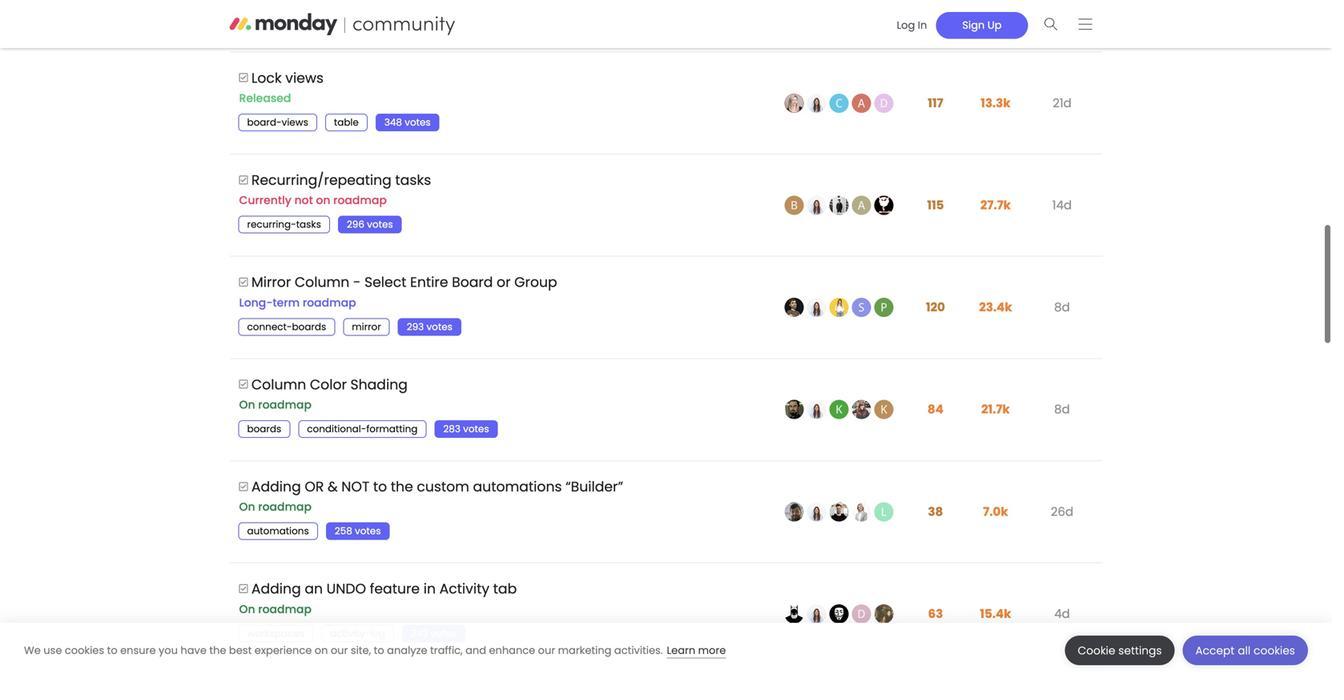 Task type: vqa. For each thing, say whether or not it's contained in the screenshot.


Task type: describe. For each thing, give the bounding box(es) containing it.
27.7k
[[980, 197, 1011, 214]]

348 votes
[[384, 116, 431, 129]]

adding for adding or & not to the custom automations "builder"
[[251, 477, 301, 497]]

connect-boards link
[[238, 318, 335, 336]]

283
[[443, 423, 461, 436]]

up
[[988, 18, 1002, 32]]

group
[[514, 273, 557, 292]]

peter wallace - most recent poster image
[[874, 298, 894, 317]]

cookies for use
[[65, 644, 104, 658]]

tags list containing workspaces
[[238, 625, 474, 643]]

automations link
[[238, 523, 318, 540]]

katelynn zuiderveen - most recent poster image
[[874, 400, 894, 420]]

348
[[384, 116, 402, 129]]

automations inside automations link
[[247, 525, 309, 538]]

296 votes link
[[338, 216, 402, 234]]

menu image
[[1079, 18, 1092, 30]]

fred b - frequent poster image
[[830, 196, 849, 215]]

tags list containing recurring-tasks
[[238, 216, 410, 234]]

296 votes
[[347, 218, 393, 231]]

activity
[[439, 580, 490, 599]]

analyze
[[387, 644, 427, 658]]

26d
[[1051, 503, 1074, 521]]

more
[[698, 644, 726, 658]]

accept all cookies
[[1196, 644, 1295, 659]]

recurring-
[[247, 218, 296, 231]]

sign up
[[962, 18, 1002, 32]]

recurring-tasks
[[247, 218, 321, 231]]

gantt link
[[389, 12, 433, 29]]

ahmed al-nussairi - original poster image
[[785, 503, 804, 522]]

lock
[[251, 68, 282, 88]]

mirror
[[352, 320, 381, 334]]

adding or & not to the custom automations "builder" link
[[251, 465, 623, 509]]

sign up button
[[936, 12, 1028, 39]]

traffic,
[[430, 644, 463, 658]]

you
[[159, 644, 178, 658]]

sign
[[962, 18, 985, 32]]

tags list containing connect-boards
[[238, 318, 469, 336]]

board- for table
[[247, 116, 282, 129]]

navigation containing log in
[[882, 7, 1103, 41]]

conditional-formatting
[[307, 423, 418, 436]]

0 horizontal spatial the
[[209, 644, 226, 658]]

on
[[315, 644, 328, 658]]

&
[[328, 477, 338, 497]]

242
[[411, 627, 428, 640]]

8 tags list from the top
[[238, 395, 403, 414]]

2 tags list from the top
[[238, 88, 320, 107]]

amber from monday.com - most recent poster image
[[874, 605, 894, 624]]

alex becerra - original poster image
[[785, 400, 804, 420]]

120
[[926, 299, 945, 316]]

activity-log
[[330, 627, 385, 640]]

best
[[229, 644, 252, 658]]

log
[[897, 18, 915, 32]]

adding for adding an undo feature in activity tab
[[251, 580, 301, 599]]

tasks for recurring-tasks
[[296, 218, 321, 231]]

timeline link
[[325, 12, 381, 29]]

258
[[335, 525, 352, 538]]

conditional-
[[307, 423, 366, 436]]

votes for 242 votes
[[431, 627, 457, 640]]

board-views for table
[[247, 116, 308, 129]]

12 tags list from the top
[[238, 599, 403, 619]]

simeon cooper - frequent poster image
[[852, 298, 871, 317]]

an
[[305, 580, 323, 599]]

this topic has a solution image for column color shading
[[238, 379, 249, 390]]

site,
[[351, 644, 371, 658]]

1 vertical spatial views
[[285, 68, 324, 88]]

automations inside adding or & not to the custom automations "builder" link
[[473, 477, 562, 497]]

board-views for timeline
[[247, 14, 308, 27]]

juliette  - frequent poster, accepted answer image for adding an undo feature in activity tab
[[807, 605, 826, 624]]

recurring/repeating
[[251, 171, 392, 190]]

293 votes
[[407, 320, 453, 334]]

timeline
[[334, 14, 373, 27]]

this topic has a solution image for adding an undo feature in activity tab
[[238, 584, 249, 594]]

13.3k
[[981, 94, 1011, 112]]

votes for 293 votes
[[427, 320, 453, 334]]

accept
[[1196, 644, 1235, 659]]

0 vertical spatial column
[[295, 273, 349, 292]]

views for table
[[282, 116, 308, 129]]

4d
[[1054, 606, 1070, 623]]

dor - frequent poster image
[[852, 605, 871, 624]]

juliette  - accepted answer image
[[807, 298, 826, 317]]

21d
[[1053, 94, 1072, 112]]

votes for 258 votes
[[355, 525, 381, 538]]

we
[[24, 644, 41, 658]]

boards inside boards link
[[247, 423, 281, 436]]

dialog containing cookie settings
[[0, 623, 1332, 679]]

293
[[407, 320, 424, 334]]

votes for 348 votes
[[405, 116, 431, 129]]

3 tags list from the top
[[238, 114, 448, 131]]

this topic has a solution image for mirror column - select entire board or group
[[238, 277, 249, 287]]

14d
[[1052, 197, 1072, 214]]

4 tags list from the top
[[238, 190, 413, 210]]

juliette  - frequent poster, accepted answer image for recurring/repeating tasks
[[807, 196, 826, 215]]

21.7k
[[981, 401, 1010, 418]]

14d link
[[1048, 185, 1076, 226]]

and
[[466, 644, 486, 658]]

8d link for mirror column - select entire board or group
[[1050, 287, 1074, 328]]

learn more link
[[667, 644, 726, 659]]

dana aviv - monday sales crm expert - frequent poster image
[[830, 298, 849, 317]]

undo
[[327, 580, 366, 599]]

this topic has a solution image for adding or & not to the custom automations "builder"
[[238, 482, 249, 492]]

conditional-formatting link
[[298, 421, 426, 438]]

63
[[928, 606, 943, 623]]

"builder"
[[566, 477, 623, 497]]

column color shading link
[[251, 363, 408, 406]]

cookie
[[1078, 644, 1116, 659]]

amanda - frequent poster image
[[852, 94, 871, 113]]

1 vertical spatial column
[[251, 375, 306, 394]]

select
[[364, 273, 407, 292]]

connect-
[[247, 320, 292, 334]]

in
[[918, 18, 927, 32]]

log in button
[[888, 12, 936, 39]]

simon blickenstorfer - frequent poster image
[[830, 503, 849, 522]]

21d link
[[1049, 82, 1076, 124]]

activity-log link
[[321, 625, 394, 643]]

38 button
[[924, 494, 947, 530]]

dorota - most recent poster image
[[874, 94, 894, 113]]

have
[[181, 644, 207, 658]]

tab
[[493, 580, 517, 599]]

63 button
[[924, 596, 947, 632]]

adding or & not to the custom automations "builder"
[[251, 477, 623, 497]]

tags list containing automations
[[238, 523, 398, 540]]

ensure
[[120, 644, 156, 658]]

mirror link
[[343, 318, 390, 336]]

workspaces link
[[238, 625, 313, 643]]

feature
[[370, 580, 420, 599]]

learn
[[667, 644, 696, 658]]

348 votes link
[[376, 114, 440, 131]]

activity-
[[330, 627, 370, 640]]



Task type: locate. For each thing, give the bounding box(es) containing it.
accept all cookies button
[[1183, 636, 1308, 666]]

board-
[[247, 14, 282, 27], [247, 116, 282, 129]]

votes for 283 votes
[[463, 423, 489, 436]]

1 8d from the top
[[1054, 299, 1070, 316]]

tags list containing boards
[[238, 421, 506, 438]]

board
[[452, 273, 493, 292]]

we use cookies to ensure you have the best experience on our site, to analyze traffic, and enhance our marketing activities. learn more
[[24, 644, 726, 658]]

boards left mirror at the left top of page
[[292, 320, 326, 334]]

38
[[928, 503, 943, 521]]

our right enhance
[[538, 644, 555, 658]]

board-views link up the "lock views"
[[238, 12, 317, 29]]

adding an undo feature in activity tab
[[251, 580, 517, 599]]

84 button
[[924, 392, 948, 428]]

our right on
[[331, 644, 348, 658]]

0 vertical spatial 8d
[[1054, 299, 1070, 316]]

23.4k
[[979, 299, 1012, 316]]

this topic has a solution image up boards link
[[238, 379, 249, 390]]

navigation
[[882, 7, 1103, 41]]

orit - frequent poster image
[[852, 400, 871, 420]]

juliette  - frequent poster, accepted answer image
[[807, 503, 826, 522], [807, 605, 826, 624]]

adding inside adding an undo feature in activity tab link
[[251, 580, 301, 599]]

board-views down the "lock views"
[[247, 116, 308, 129]]

juliette  - frequent poster, accepted answer image left "caleb bacon - frequent poster" icon
[[807, 94, 826, 113]]

juliette  - frequent poster, accepted answer image right kyrin field - original poster "image"
[[807, 605, 826, 624]]

1 vertical spatial board-views
[[247, 116, 308, 129]]

1 horizontal spatial the
[[391, 477, 413, 497]]

4 this topic has a solution image from the top
[[238, 482, 249, 492]]

258 votes
[[335, 525, 381, 538]]

tasks down recurring/repeating at left top
[[296, 218, 321, 231]]

1 horizontal spatial automations
[[473, 477, 562, 497]]

1 board- from the top
[[247, 14, 282, 27]]

the
[[391, 477, 413, 497], [209, 644, 226, 658]]

0 vertical spatial views
[[282, 14, 308, 27]]

1 vertical spatial 8d link
[[1050, 389, 1074, 430]]

2 8d link from the top
[[1050, 389, 1074, 430]]

1 our from the left
[[331, 644, 348, 658]]

2 cookies from the left
[[1254, 644, 1295, 659]]

0 horizontal spatial our
[[331, 644, 348, 658]]

votes for 296 votes
[[367, 218, 393, 231]]

0 horizontal spatial automations
[[247, 525, 309, 538]]

7 tags list from the top
[[238, 318, 469, 336]]

board- down lock
[[247, 116, 282, 129]]

idan - most recent poster image
[[874, 196, 894, 215]]

board-views link down the "lock views"
[[238, 114, 317, 131]]

this topic has a solution image left lock
[[238, 73, 249, 83]]

1 juliette  - frequent poster, accepted answer image from the top
[[807, 94, 826, 113]]

1 tags list from the top
[[238, 12, 513, 29]]

1 board-views link from the top
[[238, 12, 317, 29]]

board-views link
[[238, 12, 317, 29], [238, 114, 317, 131]]

votes right 258
[[355, 525, 381, 538]]

lock views link
[[251, 56, 324, 100]]

board-views up the "lock views"
[[247, 14, 308, 27]]

0 vertical spatial board-views link
[[238, 12, 317, 29]]

6 tags list from the top
[[238, 293, 413, 312]]

11 tags list from the top
[[238, 523, 398, 540]]

monday community forum image
[[230, 13, 486, 35]]

entire
[[410, 273, 448, 292]]

2 board- from the top
[[247, 116, 282, 129]]

242 votes link
[[402, 625, 466, 643]]

1 board-views from the top
[[247, 14, 308, 27]]

the left custom
[[391, 477, 413, 497]]

benjamin boraghi - original poster image
[[785, 196, 804, 215]]

cookies right all
[[1254, 644, 1295, 659]]

this topic has a solution image up automations link
[[238, 482, 249, 492]]

1 8d link from the top
[[1050, 287, 1074, 328]]

color
[[310, 375, 347, 394]]

caroline mckinnon - original poster image
[[785, 94, 804, 113]]

cookies for all
[[1254, 644, 1295, 659]]

juliette  - frequent poster, accepted answer image left kev galway - frequent poster icon
[[807, 400, 826, 420]]

views right lock
[[285, 68, 324, 88]]

0 vertical spatial board-views
[[247, 14, 308, 27]]

votes right 296
[[367, 218, 393, 231]]

mirror column - select entire board or group link
[[251, 261, 557, 304]]

tags list
[[238, 12, 513, 29], [238, 88, 320, 107], [238, 114, 448, 131], [238, 190, 413, 210], [238, 216, 410, 234], [238, 293, 413, 312], [238, 318, 469, 336], [238, 395, 403, 414], [238, 421, 506, 438], [238, 497, 403, 516], [238, 523, 398, 540], [238, 599, 403, 619], [238, 625, 474, 643]]

26d link
[[1047, 491, 1078, 533]]

1 adding from the top
[[251, 477, 301, 497]]

84
[[928, 401, 944, 418]]

recurring/repeating tasks
[[251, 171, 431, 190]]

boards left conditional-
[[247, 423, 281, 436]]

1 horizontal spatial tasks
[[395, 171, 431, 190]]

boards inside connect-boards link
[[292, 320, 326, 334]]

115
[[927, 197, 944, 214]]

1 vertical spatial juliette  - frequent poster, accepted answer image
[[807, 605, 826, 624]]

this topic has a solution image up the "workspaces"
[[238, 584, 249, 594]]

1 horizontal spatial boards
[[292, 320, 326, 334]]

tasks down 348 votes link
[[395, 171, 431, 190]]

workspaces
[[247, 627, 305, 640]]

table link
[[325, 114, 368, 131]]

0 vertical spatial adding
[[251, 477, 301, 497]]

votes for 353 votes
[[470, 14, 496, 27]]

adding an undo feature in activity tab link
[[251, 568, 517, 611]]

votes right 353
[[470, 14, 496, 27]]

2 this topic has a solution image from the top
[[238, 277, 249, 287]]

0 vertical spatial juliette  - frequent poster, accepted answer image
[[807, 94, 826, 113]]

0 vertical spatial board-
[[247, 14, 282, 27]]

293 votes link
[[398, 318, 461, 336]]

3 juliette  - frequent poster, accepted answer image from the top
[[807, 400, 826, 420]]

2 vertical spatial juliette  - frequent poster, accepted answer image
[[807, 400, 826, 420]]

connect-boards
[[247, 320, 326, 334]]

-
[[353, 273, 361, 292]]

views left the timeline
[[282, 14, 308, 27]]

boards link
[[238, 421, 290, 438]]

353
[[450, 14, 467, 27]]

0 vertical spatial 8d link
[[1050, 287, 1074, 328]]

votes right the 293
[[427, 320, 453, 334]]

1 vertical spatial 8d
[[1054, 401, 1070, 418]]

2 juliette  - frequent poster, accepted answer image from the top
[[807, 605, 826, 624]]

votes inside 'link'
[[355, 525, 381, 538]]

8d for mirror column - select entire board or group
[[1054, 299, 1070, 316]]

board-views
[[247, 14, 308, 27], [247, 116, 308, 129]]

2 adding from the top
[[251, 580, 301, 599]]

board- for timeline
[[247, 14, 282, 27]]

8d link right 23.4k
[[1050, 287, 1074, 328]]

0 horizontal spatial cookies
[[65, 644, 104, 658]]

votes up traffic, in the left of the page
[[431, 627, 457, 640]]

kyrin field - original poster image
[[785, 605, 804, 624]]

0 vertical spatial the
[[391, 477, 413, 497]]

votes right 348
[[405, 116, 431, 129]]

8d link right 21.7k
[[1050, 389, 1074, 430]]

283 votes
[[443, 423, 489, 436]]

8d right 21.7k
[[1054, 401, 1070, 418]]

to right not
[[373, 477, 387, 497]]

votes right "283"
[[463, 423, 489, 436]]

leigh skilton - most recent poster image
[[874, 503, 894, 522]]

marketing
[[558, 644, 612, 658]]

3 this topic has a solution image from the top
[[238, 379, 249, 390]]

this topic has a solution image
[[238, 73, 249, 83], [238, 277, 249, 287], [238, 379, 249, 390], [238, 482, 249, 492], [238, 584, 249, 594]]

dialog
[[0, 623, 1332, 679]]

log
[[370, 627, 385, 640]]

kev galway - frequent poster image
[[830, 400, 849, 420]]

120 button
[[922, 290, 949, 326]]

board-views link for table
[[238, 114, 317, 131]]

adding left an
[[251, 580, 301, 599]]

cookie settings button
[[1065, 636, 1175, 666]]

2 vertical spatial views
[[282, 116, 308, 129]]

enhance
[[489, 644, 535, 658]]

lock views
[[251, 68, 324, 88]]

juliette  - frequent poster, accepted answer image for adding or & not to the custom automations "builder"
[[807, 503, 826, 522]]

adding
[[251, 477, 301, 497], [251, 580, 301, 599]]

all
[[1238, 644, 1251, 659]]

1 this topic has a solution image from the top
[[238, 73, 249, 83]]

5 tags list from the top
[[238, 216, 410, 234]]

board-views link for timeline
[[238, 12, 317, 29]]

experience
[[255, 644, 312, 658]]

boards
[[292, 320, 326, 334], [247, 423, 281, 436]]

the left best at the bottom of page
[[209, 644, 226, 658]]

recurring-tasks link
[[238, 216, 330, 234]]

296
[[347, 218, 364, 231]]

votes
[[470, 14, 496, 27], [405, 116, 431, 129], [367, 218, 393, 231], [427, 320, 453, 334], [463, 423, 489, 436], [355, 525, 381, 538], [431, 627, 457, 640]]

1 horizontal spatial our
[[538, 644, 555, 658]]

settings
[[1119, 644, 1162, 659]]

this topic has a solution image left mirror
[[238, 277, 249, 287]]

this topic has a solution image
[[238, 175, 249, 185]]

2 board-views from the top
[[247, 116, 308, 129]]

10 tags list from the top
[[238, 497, 403, 516]]

to left ensure on the left of page
[[107, 644, 117, 658]]

8d link for column color shading
[[1050, 389, 1074, 430]]

in
[[424, 580, 436, 599]]

juliette  - frequent poster, accepted answer image for lock views
[[807, 94, 826, 113]]

views
[[282, 14, 308, 27], [285, 68, 324, 88], [282, 116, 308, 129]]

283 votes link
[[435, 421, 498, 438]]

1 vertical spatial tasks
[[296, 218, 321, 231]]

0 vertical spatial automations
[[473, 477, 562, 497]]

recurring/repeating tasks link
[[251, 159, 431, 202]]

board- up lock
[[247, 14, 282, 27]]

353 votes
[[450, 14, 496, 27]]

2 8d from the top
[[1054, 401, 1070, 418]]

1 vertical spatial board-
[[247, 116, 282, 129]]

not
[[341, 477, 370, 497]]

formatting
[[366, 423, 418, 436]]

juliette  - frequent poster, accepted answer image
[[807, 94, 826, 113], [807, 196, 826, 215], [807, 400, 826, 420]]

2 juliette  - frequent poster, accepted answer image from the top
[[807, 196, 826, 215]]

1 vertical spatial juliette  - frequent poster, accepted answer image
[[807, 196, 826, 215]]

shading
[[350, 375, 408, 394]]

tasks for recurring/repeating tasks
[[395, 171, 431, 190]]

zach lanich - original poster image
[[785, 298, 804, 317]]

activities.
[[614, 644, 663, 658]]

0 horizontal spatial tasks
[[296, 218, 321, 231]]

8d right 23.4k
[[1054, 299, 1070, 316]]

tobias brücker - frequent poster image
[[830, 605, 849, 624]]

1 vertical spatial boards
[[247, 423, 281, 436]]

adding left or
[[251, 477, 301, 497]]

1 juliette  - frequent poster, accepted answer image from the top
[[807, 503, 826, 522]]

caleb bacon - frequent poster image
[[830, 94, 849, 113]]

automations down or
[[247, 525, 309, 538]]

juliette  - frequent poster, accepted answer image right benjamin boraghi - original poster image
[[807, 196, 826, 215]]

to down log
[[374, 644, 384, 658]]

views for timeline
[[282, 14, 308, 27]]

cookies right 'use'
[[65, 644, 104, 658]]

1 vertical spatial the
[[209, 644, 226, 658]]

1 vertical spatial automations
[[247, 525, 309, 538]]

search image
[[1045, 18, 1058, 30]]

0 vertical spatial tasks
[[395, 171, 431, 190]]

2 board-views link from the top
[[238, 114, 317, 131]]

0 vertical spatial juliette  - frequent poster, accepted answer image
[[807, 503, 826, 522]]

2 our from the left
[[538, 644, 555, 658]]

258 votes link
[[326, 523, 390, 540]]

1 vertical spatial adding
[[251, 580, 301, 599]]

bianca taylor - frequent poster image
[[852, 503, 871, 522]]

or
[[497, 273, 511, 292]]

5 this topic has a solution image from the top
[[238, 584, 249, 594]]

1 cookies from the left
[[65, 644, 104, 658]]

0 vertical spatial boards
[[292, 320, 326, 334]]

8d link
[[1050, 287, 1074, 328], [1050, 389, 1074, 430]]

8d for column color shading
[[1054, 401, 1070, 418]]

adding inside adding or & not to the custom automations "builder" link
[[251, 477, 301, 497]]

column up boards link
[[251, 375, 306, 394]]

9 tags list from the top
[[238, 421, 506, 438]]

automations right custom
[[473, 477, 562, 497]]

automations
[[473, 477, 562, 497], [247, 525, 309, 538]]

alyssa pfluger - frequent poster image
[[852, 196, 871, 215]]

13 tags list from the top
[[238, 625, 474, 643]]

views down the "lock views"
[[282, 116, 308, 129]]

column
[[295, 273, 349, 292], [251, 375, 306, 394]]

juliette  - frequent poster, accepted answer image for column color shading
[[807, 400, 826, 420]]

1 vertical spatial board-views link
[[238, 114, 317, 131]]

cookies inside button
[[1254, 644, 1295, 659]]

this topic has a solution image for lock views
[[238, 73, 249, 83]]

0 horizontal spatial boards
[[247, 423, 281, 436]]

or
[[305, 477, 324, 497]]

column left -
[[295, 273, 349, 292]]

4d link
[[1050, 594, 1074, 635]]

juliette  - frequent poster, accepted answer image right ahmed al-nussairi - original poster image
[[807, 503, 826, 522]]

custom
[[417, 477, 469, 497]]

1 horizontal spatial cookies
[[1254, 644, 1295, 659]]

mirror
[[251, 273, 291, 292]]



